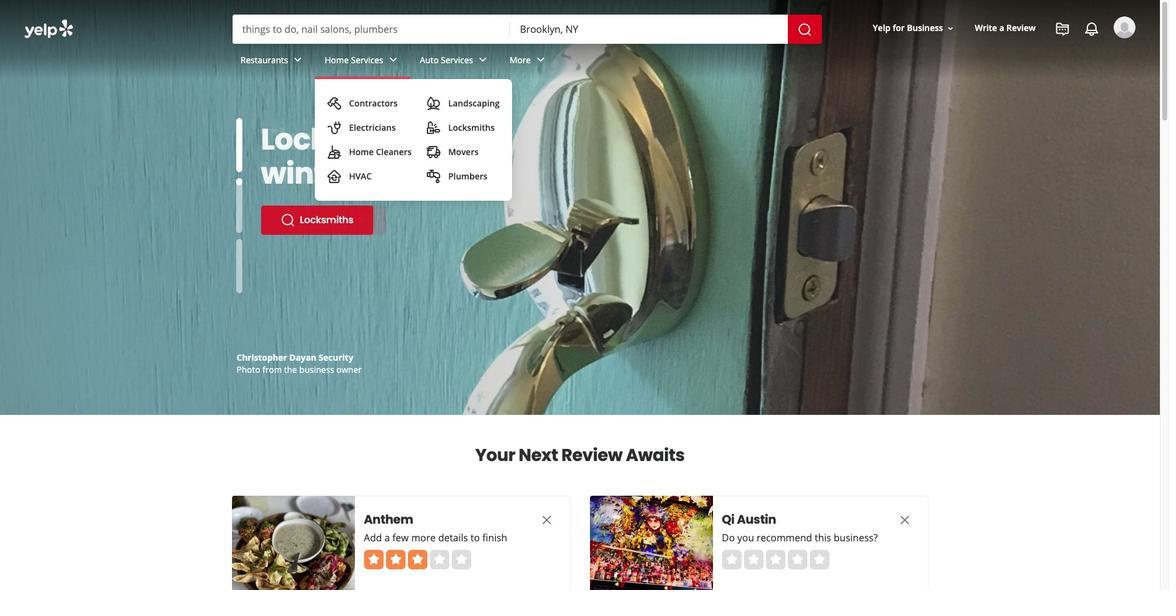 Task type: describe. For each thing, give the bounding box(es) containing it.
home cleaner link
[[261, 206, 387, 235]]

hvac link
[[322, 164, 417, 189]]

restaurants link
[[231, 44, 315, 79]]

24 moving v2 image
[[426, 145, 441, 160]]

business?
[[834, 532, 878, 545]]

next
[[519, 444, 558, 468]]

plumbers
[[448, 171, 488, 182]]

locksmiths link inside menu
[[422, 116, 505, 140]]

winter
[[261, 153, 356, 194]]

auto services
[[420, 54, 473, 66]]

details
[[438, 532, 468, 545]]

for
[[893, 22, 905, 34]]

write a review link
[[970, 17, 1041, 39]]

security
[[319, 352, 354, 364]]

awaits
[[626, 444, 685, 468]]

lock it up this winter
[[261, 119, 461, 194]]

review for next
[[562, 444, 623, 468]]

add
[[364, 532, 382, 545]]

your next review awaits
[[475, 444, 685, 468]]

restaurants
[[241, 54, 288, 66]]

of
[[377, 119, 406, 160]]

progressive cleaning photo from the business owner
[[237, 352, 362, 376]]

anthem link
[[364, 512, 516, 529]]

24 heating cooling v2 image
[[327, 169, 342, 184]]

24 landscaping v2 image
[[426, 96, 441, 111]]

a for few
[[385, 532, 390, 545]]

cleaners
[[376, 146, 412, 158]]

up
[[360, 119, 399, 160]]

locksmiths for 24 locksmith v2 image
[[448, 122, 495, 133]]

a for review
[[1000, 22, 1005, 34]]

do
[[722, 532, 735, 545]]

photo inside christopher dayan security photo from the business owner
[[237, 364, 260, 376]]

things to do, nail salons, plumbers text field
[[233, 15, 510, 44]]

progressive
[[237, 352, 286, 364]]

select slide image
[[236, 118, 242, 173]]

24 chevron down v2 image for more
[[533, 53, 548, 67]]

home for home cleaners
[[349, 146, 374, 158]]

1 vertical spatial locksmiths link
[[261, 206, 373, 235]]

do you recommend this business?
[[722, 532, 878, 545]]

the inside christopher dayan security photo from the business owner
[[284, 364, 297, 376]]

24 chevron down v2 image
[[476, 53, 490, 67]]

user actions element
[[863, 15, 1153, 90]]

yelp for business button
[[868, 17, 961, 39]]

(no rating) image
[[722, 551, 829, 570]]

24 chevron down v2 image for restaurants
[[291, 53, 305, 67]]

home for home cleaner
[[300, 213, 329, 227]]

hvac
[[349, 171, 372, 182]]

address, neighborhood, city, state or zip text field
[[510, 15, 788, 44]]

more
[[411, 532, 436, 545]]

austin
[[737, 512, 776, 529]]

movers
[[448, 146, 479, 158]]

notifications image
[[1085, 22, 1099, 37]]

photo of anthem image
[[232, 496, 355, 591]]

christopher dayan security link
[[237, 352, 354, 364]]

home for home services
[[325, 54, 349, 66]]

auto
[[420, 54, 439, 66]]

home cleaners
[[349, 146, 412, 158]]

services for auto services
[[441, 54, 473, 66]]

rating element
[[722, 551, 829, 570]]

a inside the gift of a clean home
[[412, 119, 431, 160]]

24 contractor v2 image
[[327, 96, 342, 111]]

search image
[[798, 22, 813, 37]]

business
[[907, 22, 943, 34]]

24 plumbers v2 image
[[426, 169, 441, 184]]

the
[[261, 119, 315, 160]]

contractors link
[[322, 91, 417, 116]]

it
[[334, 119, 354, 160]]



Task type: vqa. For each thing, say whether or not it's contained in the screenshot.
to
yes



Task type: locate. For each thing, give the bounding box(es) containing it.
3 24 chevron down v2 image from the left
[[533, 53, 548, 67]]

qi austin
[[722, 512, 776, 529]]

from inside christopher dayan security photo from the business owner
[[263, 364, 282, 376]]

this inside lock it up this winter
[[405, 119, 461, 160]]

1 vertical spatial home
[[349, 146, 374, 158]]

24 locksmith v2 image
[[426, 121, 441, 135]]

0 horizontal spatial locksmiths link
[[261, 206, 373, 235]]

write
[[975, 22, 998, 34]]

16 chevron down v2 image
[[946, 24, 956, 33]]

services
[[351, 54, 383, 66], [441, 54, 473, 66]]

landscaping
[[448, 97, 500, 109]]

home inside 'link'
[[300, 213, 329, 227]]

owner inside christopher dayan security photo from the business owner
[[336, 364, 362, 376]]

2 horizontal spatial a
[[1000, 22, 1005, 34]]

a right of
[[412, 119, 431, 160]]

photo of qi austin image
[[590, 496, 713, 591]]

cleaner
[[331, 213, 367, 227]]

home inside menu
[[349, 146, 374, 158]]

24 chevron down v2 image for home services
[[386, 53, 401, 67]]

plumbers link
[[422, 164, 505, 189]]

business categories element
[[231, 44, 1136, 201]]

menu inside business categories element
[[315, 79, 512, 201]]

0 vertical spatial locksmiths
[[448, 122, 495, 133]]

0 horizontal spatial this
[[405, 119, 461, 160]]

locksmiths for 24 search v2 icon
[[300, 213, 354, 227]]

24 chevron down v2 image right "more"
[[533, 53, 548, 67]]

1 none field from the left
[[233, 15, 510, 44]]

24 chevron down v2 image inside home services link
[[386, 53, 401, 67]]

24 search v2 image
[[280, 213, 295, 228]]

1 horizontal spatial 24 chevron down v2 image
[[386, 53, 401, 67]]

locksmiths link
[[422, 116, 505, 140], [261, 206, 373, 235]]

christopher dayan security photo from the business owner
[[237, 352, 362, 376]]

24 chevron down v2 image left auto
[[386, 53, 401, 67]]

24 home cleaning v2 image
[[327, 145, 342, 160]]

0 vertical spatial this
[[405, 119, 461, 160]]

electricians
[[349, 122, 396, 133]]

review for a
[[1007, 22, 1036, 34]]

2 none field from the left
[[510, 15, 788, 44]]

1 vertical spatial locksmiths
[[300, 213, 354, 227]]

clean
[[437, 119, 520, 160]]

the
[[284, 364, 297, 376], [284, 364, 297, 376]]

yelp for business
[[873, 22, 943, 34]]

1 vertical spatial this
[[815, 532, 832, 545]]

anthem
[[364, 512, 413, 529]]

1 horizontal spatial this
[[815, 532, 832, 545]]

review inside user actions element
[[1007, 22, 1036, 34]]

business
[[299, 364, 334, 376], [299, 364, 334, 376]]

the inside progressive cleaning photo from the business owner
[[284, 364, 297, 376]]

photo inside progressive cleaning photo from the business owner
[[237, 364, 260, 376]]

menu containing contractors
[[315, 79, 512, 201]]

this for recommend
[[815, 532, 832, 545]]

2 vertical spatial a
[[385, 532, 390, 545]]

owner
[[336, 364, 362, 376], [336, 364, 362, 376]]

0 horizontal spatial review
[[562, 444, 623, 468]]

0 vertical spatial locksmiths link
[[422, 116, 505, 140]]

a right write
[[1000, 22, 1005, 34]]

landscaping link
[[422, 91, 505, 116]]

locksmiths down landscaping
[[448, 122, 495, 133]]

contractors
[[349, 97, 398, 109]]

qi
[[722, 512, 735, 529]]

progressive cleaning link
[[237, 352, 325, 364]]

more link
[[500, 44, 558, 79]]

0 horizontal spatial locksmiths
[[300, 213, 354, 227]]

0 vertical spatial home
[[325, 54, 349, 66]]

24 chevron down v2 image
[[291, 53, 305, 67], [386, 53, 401, 67], [533, 53, 548, 67]]

to
[[471, 532, 480, 545]]

review right write
[[1007, 22, 1036, 34]]

add a few more details to finish
[[364, 532, 507, 545]]

2 24 chevron down v2 image from the left
[[386, 53, 401, 67]]

locksmiths right 24 search v2 image
[[300, 213, 354, 227]]

1 24 chevron down v2 image from the left
[[291, 53, 305, 67]]

0 vertical spatial review
[[1007, 22, 1036, 34]]

explore banner section banner
[[0, 0, 1160, 415]]

electricians link
[[322, 116, 417, 140]]

dayan
[[290, 352, 317, 364]]

24 electrician v2 image
[[327, 121, 342, 135]]

photo
[[237, 364, 260, 376], [237, 364, 260, 376]]

home cleaners link
[[322, 140, 417, 164]]

None search field
[[0, 0, 1160, 201], [233, 15, 822, 44], [0, 0, 1160, 201], [233, 15, 822, 44]]

services left 24 chevron down v2 image
[[441, 54, 473, 66]]

this down qi austin link
[[815, 532, 832, 545]]

24 chevron down v2 image inside more link
[[533, 53, 548, 67]]

yelp
[[873, 22, 891, 34]]

home
[[261, 153, 347, 194]]

lock
[[261, 119, 328, 160]]

3 star rating image
[[364, 551, 471, 570]]

a left few
[[385, 532, 390, 545]]

2 horizontal spatial 24 chevron down v2 image
[[533, 53, 548, 67]]

1 horizontal spatial locksmiths
[[448, 122, 495, 133]]

qi austin link
[[722, 512, 874, 529]]

business inside christopher dayan security photo from the business owner
[[299, 364, 334, 376]]

24 chevron down v2 image inside restaurants link
[[291, 53, 305, 67]]

0 vertical spatial a
[[1000, 22, 1005, 34]]

1 horizontal spatial services
[[441, 54, 473, 66]]

review
[[1007, 22, 1036, 34], [562, 444, 623, 468]]

a
[[1000, 22, 1005, 34], [412, 119, 431, 160], [385, 532, 390, 545]]

dismiss card image
[[539, 513, 554, 528]]

2 vertical spatial home
[[300, 213, 329, 227]]

your
[[475, 444, 515, 468]]

movers link
[[422, 140, 505, 164]]

christopher
[[237, 352, 287, 364]]

home cleaner
[[300, 213, 367, 227]]

1 horizontal spatial a
[[412, 119, 431, 160]]

finish
[[483, 532, 507, 545]]

1 vertical spatial review
[[562, 444, 623, 468]]

1 horizontal spatial review
[[1007, 22, 1036, 34]]

locksmiths inside menu
[[448, 122, 495, 133]]

home services link
[[315, 44, 410, 79]]

none field address, neighborhood, city, state or zip
[[510, 15, 788, 44]]

None radio
[[744, 551, 764, 570]]

this
[[405, 119, 461, 160], [815, 532, 832, 545]]

business inside progressive cleaning photo from the business owner
[[299, 364, 334, 376]]

0 horizontal spatial a
[[385, 532, 390, 545]]

locksmiths
[[448, 122, 495, 133], [300, 213, 354, 227]]

home
[[325, 54, 349, 66], [349, 146, 374, 158], [300, 213, 329, 227]]

24 chevron down v2 image right restaurants
[[291, 53, 305, 67]]

1 vertical spatial a
[[412, 119, 431, 160]]

0 horizontal spatial 24 chevron down v2 image
[[291, 53, 305, 67]]

this for up
[[405, 119, 461, 160]]

None field
[[233, 15, 510, 44], [510, 15, 788, 44]]

more
[[510, 54, 531, 66]]

0 horizontal spatial services
[[351, 54, 383, 66]]

services for home services
[[351, 54, 383, 66]]

none field things to do, nail salons, plumbers
[[233, 15, 510, 44]]

None radio
[[722, 551, 742, 570], [766, 551, 785, 570], [788, 551, 807, 570], [810, 551, 829, 570], [722, 551, 742, 570], [766, 551, 785, 570], [788, 551, 807, 570], [810, 551, 829, 570]]

you
[[738, 532, 754, 545]]

1 services from the left
[[351, 54, 383, 66]]

home services
[[325, 54, 383, 66]]

review right next
[[562, 444, 623, 468]]

write a review
[[975, 22, 1036, 34]]

few
[[393, 532, 409, 545]]

dismiss card image
[[898, 513, 912, 528]]

gift
[[321, 119, 371, 160]]

menu
[[315, 79, 512, 201]]

jeremy m. image
[[1114, 16, 1136, 38]]

services down things to do, nail salons, plumbers text box
[[351, 54, 383, 66]]

from inside progressive cleaning photo from the business owner
[[263, 364, 282, 376]]

24 search v2 image
[[280, 213, 295, 228]]

from
[[263, 364, 282, 376], [263, 364, 282, 376]]

auto services link
[[410, 44, 500, 79]]

1 horizontal spatial locksmiths link
[[422, 116, 505, 140]]

cleaning
[[288, 352, 325, 364]]

owner inside progressive cleaning photo from the business owner
[[336, 364, 362, 376]]

2 services from the left
[[441, 54, 473, 66]]

the gift of a clean home
[[261, 119, 520, 194]]

recommend
[[757, 532, 812, 545]]

projects image
[[1056, 22, 1070, 37]]

this down 24 landscaping v2 image
[[405, 119, 461, 160]]



